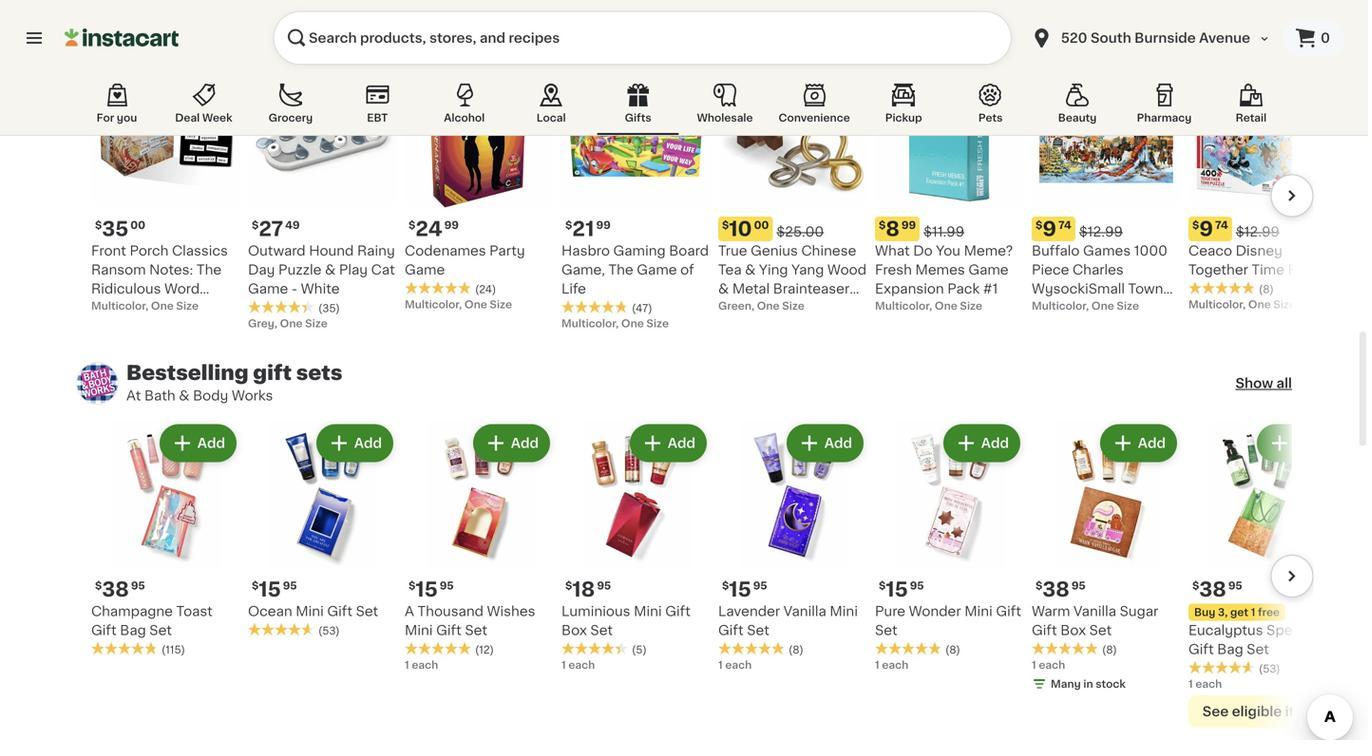 Task type: locate. For each thing, give the bounding box(es) containing it.
multicolor,
[[405, 299, 462, 310], [1188, 299, 1246, 310], [91, 301, 148, 311], [875, 301, 932, 311], [1032, 301, 1089, 311], [561, 318, 619, 329]]

1 right get
[[1251, 607, 1255, 618]]

4 95 from the left
[[597, 580, 611, 591]]

$ 15 95
[[252, 580, 297, 599], [409, 580, 454, 599], [722, 580, 767, 599], [879, 580, 924, 599]]

ebt
[[367, 113, 388, 123]]

gift inside warm vanilla sugar gift box set
[[1032, 624, 1057, 637]]

0 horizontal spatial the
[[197, 263, 222, 276]]

$ up a
[[409, 580, 415, 591]]

add for true genius chinese tea & ying yang wood & metal brainteaser puzzles
[[824, 76, 852, 89]]

2 vanilla from the left
[[1073, 605, 1116, 618]]

1 74 from the left
[[1058, 220, 1071, 230]]

$ up luminious
[[565, 580, 572, 591]]

0 vertical spatial bag
[[120, 624, 146, 637]]

set
[[356, 605, 378, 618], [149, 624, 172, 637], [465, 624, 487, 637], [590, 624, 613, 637], [747, 624, 769, 637], [875, 624, 897, 637], [1089, 624, 1112, 637], [1247, 643, 1269, 656]]

0 horizontal spatial bag
[[120, 624, 146, 637]]

2 95 from the left
[[283, 580, 297, 591]]

1 vertical spatial show
[[1235, 377, 1273, 390]]

95 up thousand
[[440, 580, 454, 591]]

game inside "outward hound rainy day puzzle & play cat game - white"
[[248, 282, 288, 295]]

1 horizontal spatial in
[[1083, 679, 1093, 689]]

1 horizontal spatial 74
[[1215, 220, 1228, 230]]

set up (115)
[[149, 624, 172, 637]]

multicolor, down expansion
[[875, 301, 932, 311]]

vanilla inside lavender vanilla mini gift set
[[784, 605, 826, 618]]

gift left a
[[327, 605, 352, 618]]

pickup button
[[863, 80, 945, 135]]

game inside $ 8 99 $11.99 what do you meme? fresh memes game expansion pack #1 multicolor, one size
[[968, 263, 1009, 276]]

$9.74 original price: $12.99 element for buffalo games 1000 piece charles wysockismall town christmas jigsaw puzzle
[[1032, 217, 1181, 241]]

1 520 south burnside avenue button from the left
[[1019, 11, 1283, 65]]

520 south burnside avenue button
[[1019, 11, 1283, 65], [1030, 11, 1271, 65]]

add button for champagne toast gift bag set
[[161, 426, 235, 460]]

4 15 from the left
[[886, 580, 908, 599]]

what
[[875, 244, 910, 257]]

gift down warm
[[1032, 624, 1057, 637]]

0 vertical spatial show all
[[1235, 16, 1292, 29]]

$ 15 95 up ocean
[[252, 580, 297, 599]]

2 00 from the left
[[754, 220, 769, 230]]

set inside warm vanilla sugar gift box set
[[1089, 624, 1112, 637]]

1 down lavender
[[718, 660, 723, 670]]

beauty button
[[1037, 80, 1118, 135]]

99 for 24
[[444, 220, 459, 230]]

1 $12.99 from the left
[[1079, 225, 1123, 238]]

mini right wonder
[[964, 605, 993, 618]]

1 horizontal spatial the
[[608, 263, 633, 276]]

each down luminious
[[568, 660, 595, 670]]

0 horizontal spatial 38
[[102, 580, 129, 599]]

gift down champagne
[[91, 624, 117, 637]]

2 74 from the left
[[1215, 220, 1228, 230]]

95 up champagne
[[131, 580, 145, 591]]

2 15 from the left
[[415, 580, 438, 599]]

1 horizontal spatial $9.74 original price: $12.99 element
[[1188, 217, 1338, 241]]

puzzle inside "outward hound rainy day puzzle & play cat game - white"
[[278, 263, 322, 276]]

gift inside luminious mini gift box set
[[665, 605, 691, 618]]

1 horizontal spatial puzzle
[[1032, 320, 1075, 333]]

box inside warm vanilla sugar gift box set
[[1060, 624, 1086, 637]]

grocery
[[268, 113, 313, 123]]

1 inside product "group"
[[561, 660, 566, 670]]

set down eucalyptus
[[1247, 643, 1269, 656]]

15 up "pure"
[[886, 580, 908, 599]]

95 right 18
[[597, 580, 611, 591]]

74 for 9
[[1215, 220, 1228, 230]]

0 horizontal spatial $12.99
[[1079, 225, 1123, 238]]

0 horizontal spatial puzzle
[[278, 263, 322, 276]]

1 horizontal spatial 00
[[754, 220, 769, 230]]

product group containing 10
[[718, 60, 867, 314]]

add for what do you meme? fresh memes game expansion pack #1
[[981, 76, 1009, 89]]

pure wonder mini gift set
[[875, 605, 1021, 637]]

$ up ocean
[[252, 580, 259, 591]]

multicolor, one size down together
[[1188, 299, 1296, 310]]

1 $ 15 95 from the left
[[252, 580, 297, 599]]

ocean mini gift set
[[248, 605, 378, 618]]

0 horizontal spatial vanilla
[[784, 605, 826, 618]]

$ 35 00
[[95, 219, 145, 239]]

town
[[1128, 282, 1163, 295]]

size down pack
[[960, 301, 982, 311]]

$ 9 74 $12.99 buffalo games 1000 piece charles wysockismall town christmas jigsaw puzzle
[[1032, 219, 1168, 333]]

1 the from the left
[[197, 263, 222, 276]]

24
[[415, 219, 442, 239]]

one down wysockismall
[[1092, 301, 1114, 311]]

0 horizontal spatial 00
[[130, 220, 145, 230]]

game down meme?
[[968, 263, 1009, 276]]

bath & body works image
[[76, 362, 119, 405]]

hound
[[309, 244, 354, 257]]

0
[[1321, 31, 1330, 45]]

2 show all from the top
[[1235, 377, 1292, 390]]

$ for hasbro gaming board game, the game of life
[[565, 220, 572, 230]]

multicolor, one size for codenames party game
[[405, 299, 512, 310]]

add for ocean mini gift set
[[354, 437, 382, 450]]

1 for a thousand wishes mini gift set
[[405, 660, 409, 670]]

1 horizontal spatial $ 38 95
[[1036, 580, 1086, 599]]

gift left lavender
[[665, 605, 691, 618]]

add button for lavender vanilla mini gift set
[[788, 426, 862, 460]]

38 for champagne
[[102, 580, 129, 599]]

(5)
[[632, 645, 647, 655]]

5 95 from the left
[[753, 580, 767, 591]]

6 95 from the left
[[910, 580, 924, 591]]

$ 21 99
[[565, 219, 611, 239]]

& down bestselling
[[179, 389, 190, 402]]

74 inside $ 9 74 $12.99 buffalo games 1000 piece charles wysockismall town christmas jigsaw puzzle
[[1058, 220, 1071, 230]]

1 vertical spatial (53)
[[1259, 664, 1280, 674]]

add for lavender vanilla mini gift set
[[824, 437, 852, 450]]

at inside bestselling gift sets at bath & body works
[[126, 389, 141, 402]]

bag down eucalyptus
[[1217, 643, 1243, 656]]

1 each up "many"
[[1032, 660, 1065, 670]]

size down word
[[176, 301, 199, 311]]

2 $ 15 95 from the left
[[409, 580, 454, 599]]

95 up ocean
[[283, 580, 297, 591]]

$ inside the $ 21 99
[[565, 220, 572, 230]]

1 each down a
[[405, 660, 438, 670]]

99 inside the $ 21 99
[[596, 220, 611, 230]]

1 show all from the top
[[1235, 16, 1292, 29]]

1 down a
[[405, 660, 409, 670]]

do
[[913, 244, 933, 257]]

1 99 from the left
[[444, 220, 459, 230]]

3 99 from the left
[[901, 220, 916, 230]]

vanilla inside warm vanilla sugar gift box set
[[1073, 605, 1116, 618]]

at for trending in games
[[126, 29, 141, 42]]

& down the hound
[[325, 263, 336, 276]]

multicolor, one size down ridiculous on the left
[[91, 301, 199, 311]]

0 horizontal spatial in
[[228, 2, 249, 22]]

0 vertical spatial (53)
[[318, 626, 340, 636]]

show for 38
[[1235, 377, 1273, 390]]

$ up buffalo
[[1036, 220, 1043, 230]]

7 95 from the left
[[1071, 580, 1086, 591]]

alcohol
[[444, 113, 485, 123]]

1 each down "pure"
[[875, 660, 909, 670]]

tea
[[718, 263, 742, 276]]

1 $9.74 original price: $12.99 element from the left
[[1032, 217, 1181, 241]]

0 horizontal spatial 99
[[444, 220, 459, 230]]

$ 38 95 up champagne
[[95, 580, 145, 599]]

2 99 from the left
[[596, 220, 611, 230]]

$ 15 95 for a
[[409, 580, 454, 599]]

set left a
[[356, 605, 378, 618]]

0 vertical spatial show all link
[[1235, 13, 1292, 32]]

ridiculous
[[91, 282, 161, 295]]

$ 38 95 up warm
[[1036, 580, 1086, 599]]

white
[[301, 282, 340, 295]]

game
[[405, 263, 445, 276], [637, 263, 677, 276], [968, 263, 1009, 276], [248, 282, 288, 295], [146, 301, 186, 314]]

$ for front porch classics ransom notes: the ridiculous word magnet game
[[95, 220, 102, 230]]

puzzle right time
[[1288, 263, 1331, 276]]

at inside trending in games at kohl's
[[126, 29, 141, 42]]

2 all from the top
[[1276, 377, 1292, 390]]

vanilla right lavender
[[784, 605, 826, 618]]

1 show all link from the top
[[1235, 13, 1292, 32]]

$ inside $ 24 99
[[409, 220, 415, 230]]

0 horizontal spatial 74
[[1058, 220, 1071, 230]]

retail
[[1236, 113, 1267, 123]]

1 38 from the left
[[102, 580, 129, 599]]

body
[[193, 389, 228, 402]]

game down word
[[146, 301, 186, 314]]

1 each down luminious
[[561, 660, 595, 670]]

sugar
[[1120, 605, 1158, 618]]

gift down eucalyptus
[[1188, 643, 1214, 656]]

puzzle inside ceaco disney together time puzzle
[[1288, 263, 1331, 276]]

4 $ 15 95 from the left
[[879, 580, 924, 599]]

multicolor, one size for hasbro gaming board game, the game of life
[[561, 318, 669, 329]]

15
[[259, 580, 281, 599], [415, 580, 438, 599], [729, 580, 751, 599], [886, 580, 908, 599]]

1 horizontal spatial $12.99
[[1236, 225, 1280, 238]]

00 inside $ 35 00
[[130, 220, 145, 230]]

1 horizontal spatial 38
[[1043, 580, 1070, 599]]

box
[[561, 624, 587, 637], [1060, 624, 1086, 637]]

$ 24 99
[[409, 219, 459, 239]]

$ inside $ 35 00
[[95, 220, 102, 230]]

1 each down lavender
[[718, 660, 752, 670]]

box down luminious
[[561, 624, 587, 637]]

1 box from the left
[[561, 624, 587, 637]]

15 up thousand
[[415, 580, 438, 599]]

one inside $ 8 99 $11.99 what do you meme? fresh memes game expansion pack #1 multicolor, one size
[[935, 301, 957, 311]]

15 for ocean
[[259, 580, 281, 599]]

8 95 from the left
[[1228, 580, 1242, 591]]

0 horizontal spatial $9.74 original price: $12.99 element
[[1032, 217, 1181, 241]]

(53) for 15
[[318, 626, 340, 636]]

0 vertical spatial item carousel region
[[55, 60, 1338, 333]]

$ for warm vanilla sugar gift box set
[[1036, 580, 1043, 591]]

the inside hasbro gaming board game, the game of life
[[608, 263, 633, 276]]

1 show from the top
[[1235, 16, 1273, 29]]

buy 3, get 1 free
[[1194, 607, 1280, 618]]

gift
[[327, 605, 352, 618], [665, 605, 691, 618], [996, 605, 1021, 618], [91, 624, 117, 637], [436, 624, 462, 637], [718, 624, 744, 637], [1032, 624, 1057, 637], [1188, 643, 1214, 656]]

bag inside eucalyptus spearmint gift bag set
[[1217, 643, 1243, 656]]

gift left warm
[[996, 605, 1021, 618]]

get
[[1230, 607, 1248, 618]]

each for pure wonder mini gift set
[[882, 660, 909, 670]]

mini up (5) on the left bottom of the page
[[634, 605, 662, 618]]

$ 38 95
[[95, 580, 145, 599], [1036, 580, 1086, 599], [1192, 580, 1242, 599]]

1 each for luminious mini gift box set
[[561, 660, 595, 670]]

$
[[95, 220, 102, 230], [252, 220, 259, 230], [409, 220, 415, 230], [565, 220, 572, 230], [722, 220, 729, 230], [879, 220, 886, 230], [1036, 220, 1043, 230], [1192, 220, 1199, 230], [95, 580, 102, 591], [252, 580, 259, 591], [409, 580, 415, 591], [565, 580, 572, 591], [722, 580, 729, 591], [879, 580, 886, 591], [1036, 580, 1043, 591], [1192, 580, 1199, 591]]

item carousel region
[[55, 60, 1338, 333], [55, 420, 1338, 732]]

95 inside $ 18 95
[[597, 580, 611, 591]]

$ 15 95 up lavender
[[722, 580, 767, 599]]

1 for luminious mini gift box set
[[561, 660, 566, 670]]

gifts
[[625, 113, 651, 123]]

74 up buffalo
[[1058, 220, 1071, 230]]

a thousand wishes mini gift set
[[405, 605, 535, 637]]

99 inside $ 24 99
[[444, 220, 459, 230]]

3 38 from the left
[[1199, 580, 1226, 599]]

1 horizontal spatial box
[[1060, 624, 1086, 637]]

99
[[444, 220, 459, 230], [596, 220, 611, 230], [901, 220, 916, 230]]

15 for pure
[[886, 580, 908, 599]]

$ inside $ 9 74 $12.99 buffalo games 1000 piece charles wysockismall town christmas jigsaw puzzle
[[1036, 220, 1043, 230]]

puzzle for disney
[[1288, 263, 1331, 276]]

2 box from the left
[[1060, 624, 1086, 637]]

gift inside lavender vanilla mini gift set
[[718, 624, 744, 637]]

(8) down lavender vanilla mini gift set
[[789, 645, 803, 655]]

add button for a thousand wishes mini gift set
[[475, 426, 548, 460]]

1 vertical spatial in
[[1083, 679, 1093, 689]]

2 $9.74 original price: $12.99 element from the left
[[1188, 217, 1338, 241]]

set inside luminious mini gift box set
[[590, 624, 613, 637]]

1 15 from the left
[[259, 580, 281, 599]]

puzzle inside $ 9 74 $12.99 buffalo games 1000 piece charles wysockismall town christmas jigsaw puzzle
[[1032, 320, 1075, 333]]

$ 27 49
[[252, 219, 300, 239]]

& inside "outward hound rainy day puzzle & play cat game - white"
[[325, 263, 336, 276]]

ebt button
[[337, 80, 418, 135]]

1 vanilla from the left
[[784, 605, 826, 618]]

$ for outward hound rainy day puzzle & play cat game - white
[[252, 220, 259, 230]]

$ 8 99 $11.99 what do you meme? fresh memes game expansion pack #1 multicolor, one size
[[875, 219, 1013, 311]]

memes
[[915, 263, 965, 276]]

puzzle up -
[[278, 263, 322, 276]]

one
[[465, 299, 487, 310], [1248, 299, 1271, 310], [151, 301, 174, 311], [757, 301, 780, 311], [935, 301, 957, 311], [1092, 301, 1114, 311], [280, 318, 303, 329], [621, 318, 644, 329]]

38
[[102, 580, 129, 599], [1043, 580, 1070, 599], [1199, 580, 1226, 599]]

(8) down pure wonder mini gift set
[[945, 645, 960, 655]]

1
[[1251, 607, 1255, 618], [405, 660, 409, 670], [561, 660, 566, 670], [718, 660, 723, 670], [875, 660, 879, 670], [1032, 660, 1036, 670], [1188, 679, 1193, 689]]

15 for lavender
[[729, 580, 751, 599]]

(8) for warm
[[1102, 645, 1117, 655]]

95 for luminious
[[597, 580, 611, 591]]

(53) down ocean mini gift set
[[318, 626, 340, 636]]

2 38 from the left
[[1043, 580, 1070, 599]]

show for 9
[[1235, 16, 1273, 29]]

the inside the 'front porch classics ransom notes: the ridiculous word magnet game'
[[197, 263, 222, 276]]

1 horizontal spatial 99
[[596, 220, 611, 230]]

1 at from the top
[[126, 29, 141, 42]]

size inside $ 8 99 $11.99 what do you meme? fresh memes game expansion pack #1 multicolor, one size
[[960, 301, 982, 311]]

show
[[1235, 16, 1273, 29], [1235, 377, 1273, 390]]

(8) down warm vanilla sugar gift box set
[[1102, 645, 1117, 655]]

95
[[131, 580, 145, 591], [283, 580, 297, 591], [440, 580, 454, 591], [597, 580, 611, 591], [753, 580, 767, 591], [910, 580, 924, 591], [1071, 580, 1086, 591], [1228, 580, 1242, 591]]

add for warm vanilla sugar gift box set
[[1138, 437, 1166, 450]]

1 vertical spatial item carousel region
[[55, 420, 1338, 732]]

95 for lavender
[[753, 580, 767, 591]]

games
[[1083, 244, 1131, 257]]

0 horizontal spatial (53)
[[318, 626, 340, 636]]

1 each for eucalyptus spearmint gift bag set
[[1188, 679, 1222, 689]]

bag for buy 3, get 1 free
[[1217, 643, 1243, 656]]

95 up warm vanilla sugar gift box set
[[1071, 580, 1086, 591]]

toast
[[176, 605, 213, 618]]

one down pack
[[935, 301, 957, 311]]

None search field
[[274, 11, 1011, 65]]

$ inside $ 18 95
[[565, 580, 572, 591]]

size down time
[[1273, 299, 1296, 310]]

1 down eucalyptus
[[1188, 679, 1193, 689]]

0 vertical spatial at
[[126, 29, 141, 42]]

38 for buy
[[1199, 580, 1226, 599]]

add button for buffalo games 1000 piece charles wysockismall town christmas jigsaw puzzle
[[1102, 66, 1175, 100]]

each up see
[[1196, 679, 1222, 689]]

add for champagne toast gift bag set
[[197, 437, 225, 450]]

00 right 35
[[130, 220, 145, 230]]

1 95 from the left
[[131, 580, 145, 591]]

0 horizontal spatial 9
[[1043, 219, 1056, 239]]

the down gaming
[[608, 263, 633, 276]]

0 vertical spatial in
[[228, 2, 249, 22]]

2 horizontal spatial 99
[[901, 220, 916, 230]]

rainy
[[357, 244, 395, 257]]

1 00 from the left
[[130, 220, 145, 230]]

2 show all link from the top
[[1235, 374, 1292, 393]]

green,
[[718, 301, 754, 311]]

38 up buy
[[1199, 580, 1226, 599]]

2 9 from the left
[[1199, 219, 1213, 239]]

game,
[[561, 263, 605, 276]]

1 vertical spatial bag
[[1217, 643, 1243, 656]]

9 up buffalo
[[1043, 219, 1056, 239]]

1 for pure wonder mini gift set
[[875, 660, 879, 670]]

chinese
[[801, 244, 856, 257]]

3 95 from the left
[[440, 580, 454, 591]]

bag inside champagne toast gift bag set
[[120, 624, 146, 637]]

1 9 from the left
[[1043, 219, 1056, 239]]

$12.99
[[1079, 225, 1123, 238], [1236, 225, 1280, 238]]

avenue
[[1199, 31, 1250, 45]]

2 $ 38 95 from the left
[[1036, 580, 1086, 599]]

set up (12)
[[465, 624, 487, 637]]

74 up ceaco
[[1215, 220, 1228, 230]]

add for luminious mini gift box set
[[668, 437, 695, 450]]

0 horizontal spatial $ 38 95
[[95, 580, 145, 599]]

puzzle down christmas
[[1032, 320, 1075, 333]]

2 horizontal spatial $ 38 95
[[1192, 580, 1242, 599]]

38 up warm
[[1043, 580, 1070, 599]]

hasbro gaming board game, the game of life
[[561, 244, 709, 295]]

multicolor, one size down (47)
[[561, 318, 669, 329]]

9 for 9
[[1199, 219, 1213, 239]]

74 for buffalo games 1000 piece charles wysockismall town christmas jigsaw puzzle
[[1058, 220, 1071, 230]]

1 all from the top
[[1276, 16, 1292, 29]]

1 horizontal spatial bag
[[1217, 643, 1243, 656]]

$ 18 95
[[565, 580, 611, 599]]

2 at from the top
[[126, 389, 141, 402]]

1 $ 38 95 from the left
[[95, 580, 145, 599]]

set up stock
[[1089, 624, 1112, 637]]

set down luminious
[[590, 624, 613, 637]]

1 horizontal spatial 9
[[1199, 219, 1213, 239]]

$ up true
[[722, 220, 729, 230]]

game down 'codenames'
[[405, 263, 445, 276]]

3 15 from the left
[[729, 580, 751, 599]]

$ up champagne
[[95, 580, 102, 591]]

74 inside "$ 9 74"
[[1215, 220, 1228, 230]]

retail button
[[1210, 80, 1292, 135]]

95 up wonder
[[910, 580, 924, 591]]

each for a thousand wishes mini gift set
[[412, 660, 438, 670]]

$ for codenames party game
[[409, 220, 415, 230]]

00 inside $ 10 00 $25.00 true genius chinese tea & ying yang wood & metal brainteaser puzzles
[[754, 220, 769, 230]]

& up metal
[[745, 263, 756, 276]]

$ inside $ 27 49
[[252, 220, 259, 230]]

1 vertical spatial show all
[[1235, 377, 1292, 390]]

gift
[[253, 363, 292, 383]]

1 horizontal spatial (53)
[[1259, 664, 1280, 674]]

1 item carousel region from the top
[[55, 60, 1338, 333]]

$ up warm
[[1036, 580, 1043, 591]]

charles
[[1073, 263, 1124, 276]]

95 for buy
[[1228, 580, 1242, 591]]

1 vertical spatial all
[[1276, 377, 1292, 390]]

1 each
[[405, 660, 438, 670], [561, 660, 595, 670], [718, 660, 752, 670], [875, 660, 909, 670], [1032, 660, 1065, 670], [1188, 679, 1222, 689]]

vanilla right warm
[[1073, 605, 1116, 618]]

$ up 'codenames'
[[409, 220, 415, 230]]

$9.74 original price: $12.99 element
[[1032, 217, 1181, 241], [1188, 217, 1338, 241]]

thousand
[[418, 605, 484, 618]]

local button
[[510, 80, 592, 135]]

3 $ 38 95 from the left
[[1192, 580, 1242, 599]]

box down warm
[[1060, 624, 1086, 637]]

add for a thousand wishes mini gift set
[[511, 437, 539, 450]]

warm vanilla sugar gift box set
[[1032, 605, 1158, 637]]

burnside
[[1135, 31, 1196, 45]]

9 inside $ 9 74 $12.99 buffalo games 1000 piece charles wysockismall town christmas jigsaw puzzle
[[1043, 219, 1056, 239]]

$11.99
[[924, 225, 964, 238]]

each down lavender
[[725, 660, 752, 670]]

38 up champagne
[[102, 580, 129, 599]]

2 show from the top
[[1235, 377, 1273, 390]]

0 horizontal spatial box
[[561, 624, 587, 637]]

$ 38 95 for warm
[[1036, 580, 1086, 599]]

set down "pure"
[[875, 624, 897, 637]]

in inside trending in games at kohl's
[[228, 2, 249, 22]]

1 horizontal spatial vanilla
[[1073, 605, 1116, 618]]

product group
[[91, 60, 240, 314], [248, 60, 397, 331], [405, 60, 554, 312], [561, 60, 711, 331], [718, 60, 867, 314], [875, 60, 1024, 314], [1032, 60, 1181, 333], [1188, 60, 1338, 312], [91, 420, 240, 657], [248, 420, 397, 638], [405, 420, 554, 673], [561, 420, 711, 673], [718, 420, 867, 673], [875, 420, 1024, 673], [1032, 420, 1181, 695], [1188, 420, 1338, 728]]

2 item carousel region from the top
[[55, 420, 1338, 732]]

3 $ 15 95 from the left
[[722, 580, 767, 599]]

$12.99 up games
[[1079, 225, 1123, 238]]

items
[[1285, 705, 1324, 718]]

0 vertical spatial all
[[1276, 16, 1292, 29]]

set inside a thousand wishes mini gift set
[[465, 624, 487, 637]]

2 horizontal spatial puzzle
[[1288, 263, 1331, 276]]

$ 15 95 up "pure"
[[879, 580, 924, 599]]

$ 38 95 up 3,
[[1192, 580, 1242, 599]]

$ 38 95 for buy
[[1192, 580, 1242, 599]]

deal week button
[[163, 80, 245, 135]]

95 up buy 3, get 1 free
[[1228, 580, 1242, 591]]

99 inside $ 8 99 $11.99 what do you meme? fresh memes game expansion pack #1 multicolor, one size
[[901, 220, 916, 230]]

1 down "pure"
[[875, 660, 879, 670]]

0 vertical spatial show
[[1235, 16, 1273, 29]]

at
[[126, 29, 141, 42], [126, 389, 141, 402]]

1 vertical spatial at
[[126, 389, 141, 402]]

shop categories tab list
[[76, 80, 1292, 135]]

gift inside pure wonder mini gift set
[[996, 605, 1021, 618]]

you
[[117, 113, 137, 123]]

in inside item carousel region
[[1083, 679, 1093, 689]]

bag down champagne
[[120, 624, 146, 637]]

one down (47)
[[621, 318, 644, 329]]

gift down lavender
[[718, 624, 744, 637]]

1 down warm
[[1032, 660, 1036, 670]]

1 vertical spatial show all link
[[1235, 374, 1292, 393]]

deal
[[175, 113, 200, 123]]

item carousel region containing 35
[[55, 60, 1338, 333]]

2 horizontal spatial 38
[[1199, 580, 1226, 599]]

$ up hasbro
[[565, 220, 572, 230]]

$ up what
[[879, 220, 886, 230]]

2 the from the left
[[608, 263, 633, 276]]

mini inside a thousand wishes mini gift set
[[405, 624, 433, 637]]



Task type: describe. For each thing, give the bounding box(es) containing it.
true
[[718, 244, 747, 257]]

wholesale button
[[684, 80, 766, 135]]

$ for pure wonder mini gift set
[[879, 580, 886, 591]]

(8) for ceaco
[[1259, 284, 1274, 295]]

add button for luminious mini gift box set
[[632, 426, 705, 460]]

one down (24)
[[465, 299, 487, 310]]

1000
[[1134, 244, 1168, 257]]

$10.00 original price: $25.00 element
[[718, 217, 867, 241]]

size down brainteaser
[[782, 301, 805, 311]]

ransom
[[91, 263, 146, 276]]

one down word
[[151, 301, 174, 311]]

wishes
[[487, 605, 535, 618]]

gift inside eucalyptus spearmint gift bag set
[[1188, 643, 1214, 656]]

game inside the 'front porch classics ransom notes: the ridiculous word magnet game'
[[146, 301, 186, 314]]

gift inside champagne toast gift bag set
[[91, 624, 117, 637]]

classics
[[172, 244, 228, 257]]

champagne
[[91, 605, 173, 618]]

each for luminious mini gift box set
[[568, 660, 595, 670]]

$ 15 95 for ocean
[[252, 580, 297, 599]]

(8) for pure
[[945, 645, 960, 655]]

gift inside a thousand wishes mini gift set
[[436, 624, 462, 637]]

life
[[561, 282, 586, 295]]

00 for 35
[[130, 220, 145, 230]]

grey,
[[248, 318, 277, 329]]

bestselling gift sets at bath & body works
[[126, 363, 342, 402]]

lavender
[[718, 605, 780, 618]]

for you
[[97, 113, 137, 123]]

95 for champagne
[[131, 580, 145, 591]]

deal week
[[175, 113, 232, 123]]

set inside pure wonder mini gift set
[[875, 624, 897, 637]]

set inside eucalyptus spearmint gift bag set
[[1247, 643, 1269, 656]]

buy
[[1194, 607, 1215, 618]]

bag for 38
[[120, 624, 146, 637]]

$12.99 inside $ 9 74 $12.99 buffalo games 1000 piece charles wysockismall town christmas jigsaw puzzle
[[1079, 225, 1123, 238]]

buffalo
[[1032, 244, 1080, 257]]

ocean
[[248, 605, 292, 618]]

trending
[[126, 2, 224, 22]]

add for pure wonder mini gift set
[[981, 437, 1009, 450]]

#1
[[983, 282, 998, 295]]

many
[[1051, 679, 1081, 689]]

2 520 south burnside avenue button from the left
[[1030, 11, 1271, 65]]

brainteaser
[[773, 282, 850, 295]]

works
[[232, 389, 273, 402]]

$ 38 95 for champagne
[[95, 580, 145, 599]]

99 for 21
[[596, 220, 611, 230]]

add button for ocean mini gift set
[[318, 426, 391, 460]]

together
[[1188, 263, 1248, 276]]

95 for warm
[[1071, 580, 1086, 591]]

00 for 10
[[754, 220, 769, 230]]

ying
[[759, 263, 788, 276]]

lavender vanilla mini gift set
[[718, 605, 858, 637]]

wysockismall
[[1032, 282, 1125, 295]]

front
[[91, 244, 126, 257]]

$ 15 95 for pure
[[879, 580, 924, 599]]

eucalyptus
[[1188, 624, 1263, 637]]

set inside champagne toast gift bag set
[[149, 624, 172, 637]]

2 $12.99 from the left
[[1236, 225, 1280, 238]]

beauty
[[1058, 113, 1097, 123]]

mini inside luminious mini gift box set
[[634, 605, 662, 618]]

word
[[164, 282, 200, 295]]

each for warm vanilla sugar gift box set
[[1039, 660, 1065, 670]]

$8.99 original price: $11.99 element
[[875, 217, 1024, 241]]

luminious
[[561, 605, 630, 618]]

27
[[259, 219, 283, 239]]

size down the (35)
[[305, 318, 328, 329]]

instacart image
[[65, 27, 179, 49]]

grocery button
[[250, 80, 331, 135]]

95 for pure
[[910, 580, 924, 591]]

1 for warm vanilla sugar gift box set
[[1032, 660, 1036, 670]]

add button for pure wonder mini gift set
[[945, 426, 1018, 460]]

show all for 9
[[1235, 16, 1292, 29]]

15 for a
[[415, 580, 438, 599]]

10
[[729, 219, 752, 239]]

metal
[[732, 282, 770, 295]]

38 for warm
[[1043, 580, 1070, 599]]

$ for lavender vanilla mini gift set
[[722, 580, 729, 591]]

product group containing 24
[[405, 60, 554, 312]]

one down metal
[[757, 301, 780, 311]]

vanilla for 15
[[784, 605, 826, 618]]

multicolor, down together
[[1188, 299, 1246, 310]]

1 each for lavender vanilla mini gift set
[[718, 660, 752, 670]]

each for lavender vanilla mini gift set
[[725, 660, 752, 670]]

mini inside pure wonder mini gift set
[[964, 605, 993, 618]]

multicolor, one size for ceaco disney together time puzzle
[[1188, 299, 1296, 310]]

all for 9
[[1276, 16, 1292, 29]]

product group containing 35
[[91, 60, 240, 314]]

see
[[1203, 705, 1229, 718]]

(53) for buy 3, get 1 free
[[1259, 664, 1280, 674]]

size down (47)
[[646, 318, 669, 329]]

show all for 38
[[1235, 377, 1292, 390]]

vanilla for 38
[[1073, 605, 1116, 618]]

1 each for a thousand wishes mini gift set
[[405, 660, 438, 670]]

520
[[1061, 31, 1087, 45]]

$ for buy 3, get 1 free
[[1192, 580, 1199, 591]]

puzzles
[[718, 301, 769, 314]]

9 for buffalo games 1000 piece charles wysockismall town christmas jigsaw puzzle
[[1043, 219, 1056, 239]]

see eligible items button
[[1188, 695, 1338, 728]]

$ 15 95 for lavender
[[722, 580, 767, 599]]

$9.74 original price: $12.99 element for ceaco disney together time puzzle
[[1188, 217, 1338, 241]]

pickup
[[885, 113, 922, 123]]

box inside luminious mini gift box set
[[561, 624, 587, 637]]

1 for eucalyptus spearmint gift bag set
[[1188, 679, 1193, 689]]

magnet
[[91, 301, 142, 314]]

one down time
[[1248, 299, 1271, 310]]

multicolor, down wysockismall
[[1032, 301, 1089, 311]]

3,
[[1218, 607, 1228, 618]]

show all link for 9
[[1235, 13, 1292, 32]]

(24)
[[475, 284, 496, 295]]

multicolor, down life
[[561, 318, 619, 329]]

add button for outward hound rainy day puzzle & play cat game - white
[[318, 66, 391, 100]]

(47)
[[632, 303, 652, 314]]

$ inside $ 10 00 $25.00 true genius chinese tea & ying yang wood & metal brainteaser puzzles
[[722, 220, 729, 230]]

day
[[248, 263, 275, 276]]

(8) for lavender
[[789, 645, 803, 655]]

disney
[[1236, 244, 1282, 257]]

$ 9 74
[[1192, 219, 1228, 239]]

pharmacy button
[[1123, 80, 1205, 135]]

show all link for 38
[[1235, 374, 1292, 393]]

multicolor, down "codenames party game"
[[405, 299, 462, 310]]

puzzle for hound
[[278, 263, 322, 276]]

(115)
[[162, 645, 185, 655]]

95 for ocean
[[283, 580, 297, 591]]

champagne toast gift bag set
[[91, 605, 213, 637]]

warm
[[1032, 605, 1070, 618]]

0 button
[[1283, 19, 1345, 57]]

yang
[[791, 263, 824, 276]]

(35)
[[318, 303, 340, 314]]

of
[[680, 263, 694, 276]]

pure
[[875, 605, 905, 618]]

& down "tea"
[[718, 282, 729, 295]]

in for many
[[1083, 679, 1093, 689]]

product group containing 18
[[561, 420, 711, 673]]

$ for a thousand wishes mini gift set
[[409, 580, 415, 591]]

set inside lavender vanilla mini gift set
[[747, 624, 769, 637]]

each for eucalyptus spearmint gift bag set
[[1196, 679, 1222, 689]]

$ for champagne toast gift bag set
[[95, 580, 102, 591]]

at for bestselling gift sets
[[126, 389, 141, 402]]

kohl's
[[144, 29, 185, 42]]

product group containing 27
[[248, 60, 397, 331]]

pharmacy
[[1137, 113, 1192, 123]]

a
[[405, 605, 414, 618]]

in for trending
[[228, 2, 249, 22]]

game inside hasbro gaming board game, the game of life
[[637, 263, 677, 276]]

all for 38
[[1276, 377, 1292, 390]]

$ for luminious mini gift box set
[[565, 580, 572, 591]]

product group containing 8
[[875, 60, 1024, 314]]

wonder
[[909, 605, 961, 618]]

size down town
[[1117, 301, 1139, 311]]

time
[[1252, 263, 1284, 276]]

you
[[936, 244, 960, 257]]

cat
[[371, 263, 395, 276]]

$ for ocean mini gift set
[[252, 580, 259, 591]]

-
[[292, 282, 297, 295]]

Search field
[[274, 11, 1011, 65]]

pets
[[978, 113, 1003, 123]]

1 for lavender vanilla mini gift set
[[718, 660, 723, 670]]

multicolor, down ridiculous on the left
[[91, 301, 148, 311]]

1 each for pure wonder mini gift set
[[875, 660, 909, 670]]

game inside "codenames party game"
[[405, 263, 445, 276]]

add button for what do you meme? fresh memes game expansion pack #1
[[945, 66, 1018, 100]]

multicolor, one size down wysockismall
[[1032, 301, 1139, 311]]

add button for front porch classics ransom notes: the ridiculous word magnet game
[[161, 66, 235, 100]]

party
[[489, 244, 525, 257]]

99 for 8
[[901, 220, 916, 230]]

multicolor, inside $ 8 99 $11.99 what do you meme? fresh memes game expansion pack #1 multicolor, one size
[[875, 301, 932, 311]]

alcohol button
[[423, 80, 505, 135]]

add button for true genius chinese tea & ying yang wood & metal brainteaser puzzles
[[788, 66, 862, 100]]

1 each for warm vanilla sugar gift box set
[[1032, 660, 1065, 670]]

local
[[537, 113, 566, 123]]

product group containing 21
[[561, 60, 711, 331]]

mini inside lavender vanilla mini gift set
[[830, 605, 858, 618]]

trending in games at kohl's
[[126, 2, 326, 42]]

one right grey, at the left top of the page
[[280, 318, 303, 329]]

piece
[[1032, 263, 1069, 276]]

wood
[[827, 263, 866, 276]]

add button for warm vanilla sugar gift box set
[[1102, 426, 1175, 460]]

fresh
[[875, 263, 912, 276]]

pets button
[[950, 80, 1031, 135]]

grey, one size
[[248, 318, 328, 329]]

codenames
[[405, 244, 486, 257]]

(12)
[[475, 645, 494, 655]]

luminious mini gift box set
[[561, 605, 691, 637]]

$ inside "$ 9 74"
[[1192, 220, 1199, 230]]

ceaco
[[1188, 244, 1232, 257]]

item carousel region containing 38
[[55, 420, 1338, 732]]

& inside bestselling gift sets at bath & body works
[[179, 389, 190, 402]]

$ inside $ 8 99 $11.99 what do you meme? fresh memes game expansion pack #1 multicolor, one size
[[879, 220, 886, 230]]

8
[[886, 219, 900, 239]]

size down (24)
[[490, 299, 512, 310]]

mini right ocean
[[296, 605, 324, 618]]

pack
[[947, 282, 980, 295]]

green, one size
[[718, 301, 805, 311]]

add for front porch classics ransom notes: the ridiculous word magnet game
[[197, 76, 225, 89]]



Task type: vqa. For each thing, say whether or not it's contained in the screenshot.


